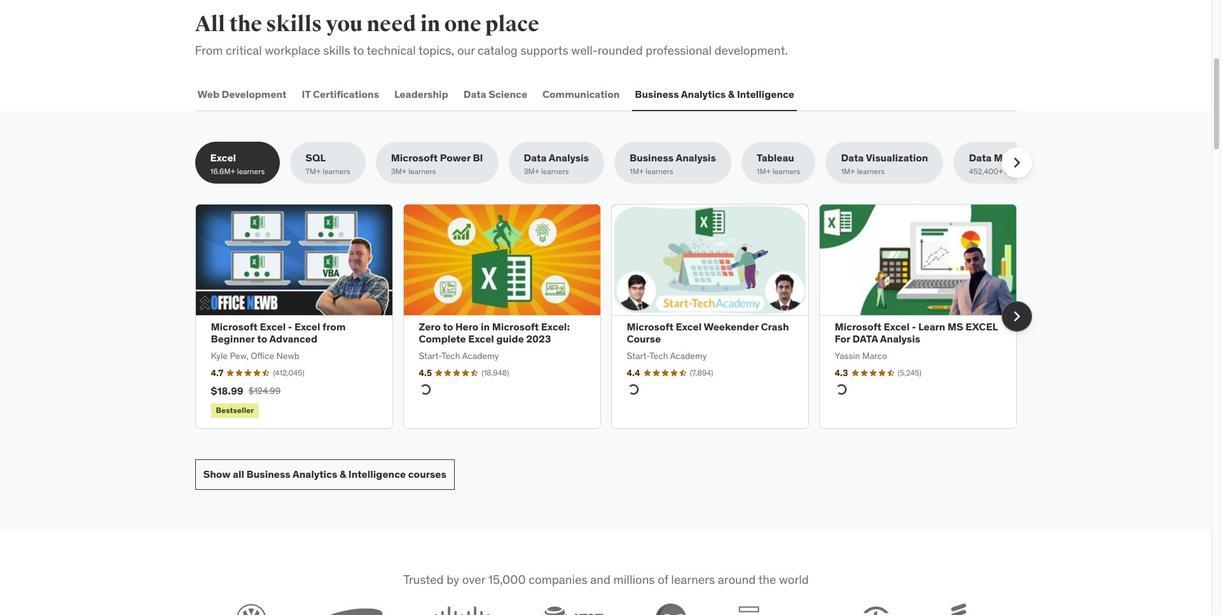 Task type: locate. For each thing, give the bounding box(es) containing it.
data left "visualization"
[[841, 151, 864, 164]]

analysis inside business analysis 1m+ learners
[[676, 151, 716, 164]]

2 horizontal spatial analysis
[[880, 333, 920, 345]]

data left science
[[464, 88, 486, 101]]

hewlett packard enterprise logo image
[[738, 606, 798, 616]]

- inside microsoft excel - learn ms excel for data analysis
[[912, 320, 916, 333]]

it
[[302, 88, 311, 101]]

1 horizontal spatial to
[[353, 43, 364, 58]]

the left 'world'
[[758, 572, 776, 588]]

one
[[444, 11, 481, 38]]

0 vertical spatial intelligence
[[737, 88, 794, 101]]

0 horizontal spatial the
[[229, 11, 262, 38]]

skills up "workplace"
[[266, 11, 322, 38]]

intelligence down 'development.'
[[737, 88, 794, 101]]

2 horizontal spatial to
[[443, 320, 453, 333]]

excel right data
[[884, 320, 910, 333]]

microsoft
[[391, 151, 438, 164], [211, 320, 258, 333], [492, 320, 539, 333], [627, 320, 674, 333], [835, 320, 882, 333]]

data right bi
[[524, 151, 547, 164]]

0 vertical spatial skills
[[266, 11, 322, 38]]

course
[[627, 333, 661, 345]]

workplace
[[265, 43, 320, 58]]

0 horizontal spatial in
[[420, 11, 440, 38]]

excel left guide
[[468, 333, 494, 345]]

1m+ inside the "data visualization 1m+ learners"
[[841, 167, 855, 176]]

crash
[[761, 320, 789, 333]]

to
[[353, 43, 364, 58], [443, 320, 453, 333], [257, 333, 267, 345]]

1m+ for data visualization
[[841, 167, 855, 176]]

learners inside the excel 16.6m+ learners
[[237, 167, 265, 176]]

-
[[288, 320, 292, 333], [912, 320, 916, 333]]

0 horizontal spatial 1m+
[[630, 167, 644, 176]]

microsoft for microsoft power bi 3m+ learners
[[391, 151, 438, 164]]

1 next image from the top
[[1007, 153, 1027, 173]]

business inside business analysis 1m+ learners
[[630, 151, 674, 164]]

topics,
[[418, 43, 454, 58]]

power
[[440, 151, 471, 164]]

of
[[657, 572, 668, 588]]

to inside the all the skills you need in one place from critical workplace skills to technical topics, our catalog supports well-rounded professional development.
[[353, 43, 364, 58]]

learners inside data analysis 3m+ learners
[[541, 167, 569, 176]]

learners inside microsoft power bi 3m+ learners
[[408, 167, 436, 176]]

next image right excel
[[1007, 306, 1027, 327]]

in inside the all the skills you need in one place from critical workplace skills to technical topics, our catalog supports well-rounded professional development.
[[420, 11, 440, 38]]

microsoft inside microsoft excel - excel from beginner to advanced
[[211, 320, 258, 333]]

1 vertical spatial next image
[[1007, 306, 1027, 327]]

1 horizontal spatial analytics
[[681, 88, 726, 101]]

next image inside topic filters element
[[1007, 153, 1027, 173]]

hero
[[455, 320, 479, 333]]

next image
[[1007, 153, 1027, 173], [1007, 306, 1027, 327]]

the up critical
[[229, 11, 262, 38]]

data inside button
[[464, 88, 486, 101]]

to right zero
[[443, 320, 453, 333]]

1 1m+ from the left
[[630, 167, 644, 176]]

data for data science
[[464, 88, 486, 101]]

microsoft inside microsoft excel weekender crash course
[[627, 320, 674, 333]]

data inside data analysis 3m+ learners
[[524, 151, 547, 164]]

for
[[835, 333, 850, 345]]

1 horizontal spatial 3m+
[[524, 167, 539, 176]]

3m+ inside microsoft power bi 3m+ learners
[[391, 167, 407, 176]]

around
[[718, 572, 755, 588]]

it certifications button
[[299, 79, 382, 110]]

to right beginner
[[257, 333, 267, 345]]

in inside zero to hero in microsoft excel: complete excel guide 2023
[[481, 320, 490, 333]]

1m+ inside business analysis 1m+ learners
[[630, 167, 644, 176]]

zero
[[419, 320, 441, 333]]

0 vertical spatial analytics
[[681, 88, 726, 101]]

ericsson logo image
[[941, 604, 976, 616]]

1m+
[[630, 167, 644, 176], [757, 167, 771, 176], [841, 167, 855, 176]]

1 vertical spatial business
[[630, 151, 674, 164]]

business
[[635, 88, 679, 101], [630, 151, 674, 164], [246, 468, 290, 481]]

zero to hero in microsoft excel: complete excel guide 2023 link
[[419, 320, 570, 345]]

trusted
[[403, 572, 443, 588]]

data
[[464, 88, 486, 101], [524, 151, 547, 164], [841, 151, 864, 164], [969, 151, 992, 164]]

learners
[[237, 167, 265, 176], [323, 167, 350, 176], [408, 167, 436, 176], [541, 167, 569, 176], [646, 167, 673, 176], [773, 167, 800, 176], [857, 167, 885, 176], [1005, 167, 1033, 176], [671, 572, 715, 588]]

companies
[[528, 572, 587, 588]]

0 vertical spatial the
[[229, 11, 262, 38]]

skills down the you
[[323, 43, 350, 58]]

0 horizontal spatial 3m+
[[391, 167, 407, 176]]

skills
[[266, 11, 322, 38], [323, 43, 350, 58]]

2 1m+ from the left
[[757, 167, 771, 176]]

microsoft excel - excel from beginner to advanced link
[[211, 320, 346, 345]]

3 1m+ from the left
[[841, 167, 855, 176]]

microsoft inside microsoft excel - learn ms excel for data analysis
[[835, 320, 882, 333]]

1 horizontal spatial analysis
[[676, 151, 716, 164]]

3m+
[[391, 167, 407, 176], [524, 167, 539, 176]]

analysis inside data analysis 3m+ learners
[[549, 151, 589, 164]]

place
[[485, 11, 539, 38]]

next image inside carousel element
[[1007, 306, 1027, 327]]

in
[[420, 11, 440, 38], [481, 320, 490, 333]]

from
[[323, 320, 346, 333]]

data inside data modeling 452,400+ learners
[[969, 151, 992, 164]]

microsoft inside microsoft power bi 3m+ learners
[[391, 151, 438, 164]]

0 horizontal spatial analysis
[[549, 151, 589, 164]]

learners inside business analysis 1m+ learners
[[646, 167, 673, 176]]

excel
[[966, 320, 998, 333]]

data up 452,400+
[[969, 151, 992, 164]]

0 horizontal spatial -
[[288, 320, 292, 333]]

0 horizontal spatial skills
[[266, 11, 322, 38]]

0 vertical spatial next image
[[1007, 153, 1027, 173]]

1 horizontal spatial &
[[728, 88, 735, 101]]

1 horizontal spatial in
[[481, 320, 490, 333]]

excel inside zero to hero in microsoft excel: complete excel guide 2023
[[468, 333, 494, 345]]

- left the from
[[288, 320, 292, 333]]

data
[[853, 333, 878, 345]]

excel left weekender
[[676, 320, 702, 333]]

by
[[446, 572, 459, 588]]

world
[[779, 572, 809, 588]]

3m+ inside data analysis 3m+ learners
[[524, 167, 539, 176]]

show all business analytics & intelligence courses
[[203, 468, 446, 481]]

development
[[222, 88, 287, 101]]

452,400+
[[969, 167, 1003, 176]]

business for business analytics & intelligence
[[635, 88, 679, 101]]

microsoft for microsoft excel - learn ms excel for data analysis
[[835, 320, 882, 333]]

1 horizontal spatial skills
[[323, 43, 350, 58]]

0 horizontal spatial intelligence
[[348, 468, 406, 481]]

learners inside the "data visualization 1m+ learners"
[[857, 167, 885, 176]]

to inside zero to hero in microsoft excel: complete excel guide 2023
[[443, 320, 453, 333]]

in up the topics,
[[420, 11, 440, 38]]

intelligence left courses
[[348, 468, 406, 481]]

excel left the from
[[294, 320, 320, 333]]

&
[[728, 88, 735, 101], [340, 468, 346, 481]]

- inside microsoft excel - excel from beginner to advanced
[[288, 320, 292, 333]]

1 vertical spatial the
[[758, 572, 776, 588]]

1 - from the left
[[288, 320, 292, 333]]

intelligence inside button
[[737, 88, 794, 101]]

2 horizontal spatial 1m+
[[841, 167, 855, 176]]

next image right 452,400+
[[1007, 153, 1027, 173]]

1 vertical spatial analytics
[[293, 468, 337, 481]]

tableau
[[757, 151, 794, 164]]

1 horizontal spatial 1m+
[[757, 167, 771, 176]]

data for data analysis 3m+ learners
[[524, 151, 547, 164]]

science
[[489, 88, 527, 101]]

excel
[[210, 151, 236, 164], [260, 320, 286, 333], [294, 320, 320, 333], [676, 320, 702, 333], [884, 320, 910, 333], [468, 333, 494, 345]]

- for learn
[[912, 320, 916, 333]]

data for data visualization 1m+ learners
[[841, 151, 864, 164]]

leadership button
[[392, 79, 451, 110]]

in right hero
[[481, 320, 490, 333]]

guide
[[496, 333, 524, 345]]

0 vertical spatial business
[[635, 88, 679, 101]]

0 horizontal spatial analytics
[[293, 468, 337, 481]]

15,000
[[488, 572, 525, 588]]

well-
[[571, 43, 598, 58]]

excel up 16.6m+
[[210, 151, 236, 164]]

0 vertical spatial in
[[420, 11, 440, 38]]

all
[[233, 468, 244, 481]]

excel inside the excel 16.6m+ learners
[[210, 151, 236, 164]]

complete
[[419, 333, 466, 345]]

1 horizontal spatial intelligence
[[737, 88, 794, 101]]

1 vertical spatial &
[[340, 468, 346, 481]]

courses
[[408, 468, 446, 481]]

2 vertical spatial business
[[246, 468, 290, 481]]

2 next image from the top
[[1007, 306, 1027, 327]]

data visualization 1m+ learners
[[841, 151, 928, 176]]

0 horizontal spatial &
[[340, 468, 346, 481]]

0 vertical spatial &
[[728, 88, 735, 101]]

microsoft excel - learn ms excel for data analysis
[[835, 320, 998, 345]]

business inside button
[[635, 88, 679, 101]]

1 horizontal spatial -
[[912, 320, 916, 333]]

- left learn at bottom
[[912, 320, 916, 333]]

you
[[326, 11, 363, 38]]

1 vertical spatial intelligence
[[348, 468, 406, 481]]

data inside the "data visualization 1m+ learners"
[[841, 151, 864, 164]]

web
[[197, 88, 219, 101]]

data science button
[[461, 79, 530, 110]]

2 - from the left
[[912, 320, 916, 333]]

professional
[[646, 43, 712, 58]]

the inside the all the skills you need in one place from critical workplace skills to technical topics, our catalog supports well-rounded professional development.
[[229, 11, 262, 38]]

communication button
[[540, 79, 622, 110]]

to down the you
[[353, 43, 364, 58]]

1 3m+ from the left
[[391, 167, 407, 176]]

volkswagen logo image
[[236, 604, 266, 616]]

learners inside sql 7m+ learners
[[323, 167, 350, 176]]

learn
[[918, 320, 945, 333]]

citi logo image
[[850, 606, 889, 616]]

1 vertical spatial in
[[481, 320, 490, 333]]

& inside button
[[728, 88, 735, 101]]

0 horizontal spatial to
[[257, 333, 267, 345]]

2 3m+ from the left
[[524, 167, 539, 176]]

analytics
[[681, 88, 726, 101], [293, 468, 337, 481]]



Task type: describe. For each thing, give the bounding box(es) containing it.
cisco logo image
[[434, 606, 490, 616]]

need
[[367, 11, 416, 38]]

business analytics & intelligence
[[635, 88, 794, 101]]

business analysis 1m+ learners
[[630, 151, 716, 176]]

visualization
[[866, 151, 928, 164]]

microsoft for microsoft excel - excel from beginner to advanced
[[211, 320, 258, 333]]

certifications
[[313, 88, 379, 101]]

16.6m+
[[210, 167, 235, 176]]

- for excel
[[288, 320, 292, 333]]

our
[[457, 43, 475, 58]]

technical
[[367, 43, 416, 58]]

microsoft excel - excel from beginner to advanced
[[211, 320, 346, 345]]

sql 7m+ learners
[[305, 151, 350, 176]]

next image for topic filters element
[[1007, 153, 1027, 173]]

advanced
[[269, 333, 317, 345]]

excel 16.6m+ learners
[[210, 151, 265, 176]]

web development
[[197, 88, 287, 101]]

bi
[[473, 151, 483, 164]]

samsung logo image
[[318, 608, 382, 616]]

microsoft power bi 3m+ learners
[[391, 151, 483, 176]]

rounded
[[598, 43, 643, 58]]

catalog
[[478, 43, 518, 58]]

microsoft excel weekender crash course link
[[627, 320, 789, 345]]

critical
[[226, 43, 262, 58]]

excel inside microsoft excel weekender crash course
[[676, 320, 702, 333]]

ms
[[948, 320, 963, 333]]

analysis inside microsoft excel - learn ms excel for data analysis
[[880, 333, 920, 345]]

beginner
[[211, 333, 255, 345]]

7m+
[[305, 167, 321, 176]]

att&t logo image
[[542, 606, 603, 616]]

it certifications
[[302, 88, 379, 101]]

business analytics & intelligence button
[[632, 79, 797, 110]]

1 horizontal spatial the
[[758, 572, 776, 588]]

1m+ for business analysis
[[630, 167, 644, 176]]

microsoft inside zero to hero in microsoft excel: complete excel guide 2023
[[492, 320, 539, 333]]

excel inside microsoft excel - learn ms excel for data analysis
[[884, 320, 910, 333]]

data analysis 3m+ learners
[[524, 151, 589, 176]]

data modeling 452,400+ learners
[[969, 151, 1040, 176]]

2023
[[526, 333, 551, 345]]

microsoft for microsoft excel weekender crash course
[[627, 320, 674, 333]]

show
[[203, 468, 231, 481]]

data science
[[464, 88, 527, 101]]

leadership
[[394, 88, 448, 101]]

analysis for business analysis
[[676, 151, 716, 164]]

all the skills you need in one place from critical workplace skills to technical topics, our catalog supports well-rounded professional development.
[[195, 11, 788, 58]]

topic filters element
[[195, 142, 1055, 184]]

web development button
[[195, 79, 289, 110]]

and
[[590, 572, 610, 588]]

millions
[[613, 572, 655, 588]]

weekender
[[704, 320, 759, 333]]

business for business analysis 1m+ learners
[[630, 151, 674, 164]]

modeling
[[994, 151, 1040, 164]]

from
[[195, 43, 223, 58]]

carousel element
[[195, 204, 1032, 429]]

next image for carousel element
[[1007, 306, 1027, 327]]

over
[[462, 572, 485, 588]]

to inside microsoft excel - excel from beginner to advanced
[[257, 333, 267, 345]]

1m+ inside tableau 1m+ learners
[[757, 167, 771, 176]]

excel:
[[541, 320, 570, 333]]

supports
[[521, 43, 568, 58]]

microsoft excel - learn ms excel for data analysis link
[[835, 320, 998, 345]]

analysis for data analysis
[[549, 151, 589, 164]]

trusted by over 15,000 companies and millions of learners around the world
[[403, 572, 809, 588]]

procter & gamble logo image
[[655, 604, 686, 616]]

development.
[[715, 43, 788, 58]]

learners inside tableau 1m+ learners
[[773, 167, 800, 176]]

excel right beginner
[[260, 320, 286, 333]]

microsoft excel weekender crash course
[[627, 320, 789, 345]]

communication
[[543, 88, 620, 101]]

tableau 1m+ learners
[[757, 151, 800, 176]]

learners inside data modeling 452,400+ learners
[[1005, 167, 1033, 176]]

analytics inside button
[[681, 88, 726, 101]]

show all business analytics & intelligence courses link
[[195, 460, 455, 490]]

sql
[[305, 151, 326, 164]]

all
[[195, 11, 225, 38]]

1 vertical spatial skills
[[323, 43, 350, 58]]

zero to hero in microsoft excel: complete excel guide 2023
[[419, 320, 570, 345]]

data for data modeling 452,400+ learners
[[969, 151, 992, 164]]



Task type: vqa. For each thing, say whether or not it's contained in the screenshot.
210,000
no



